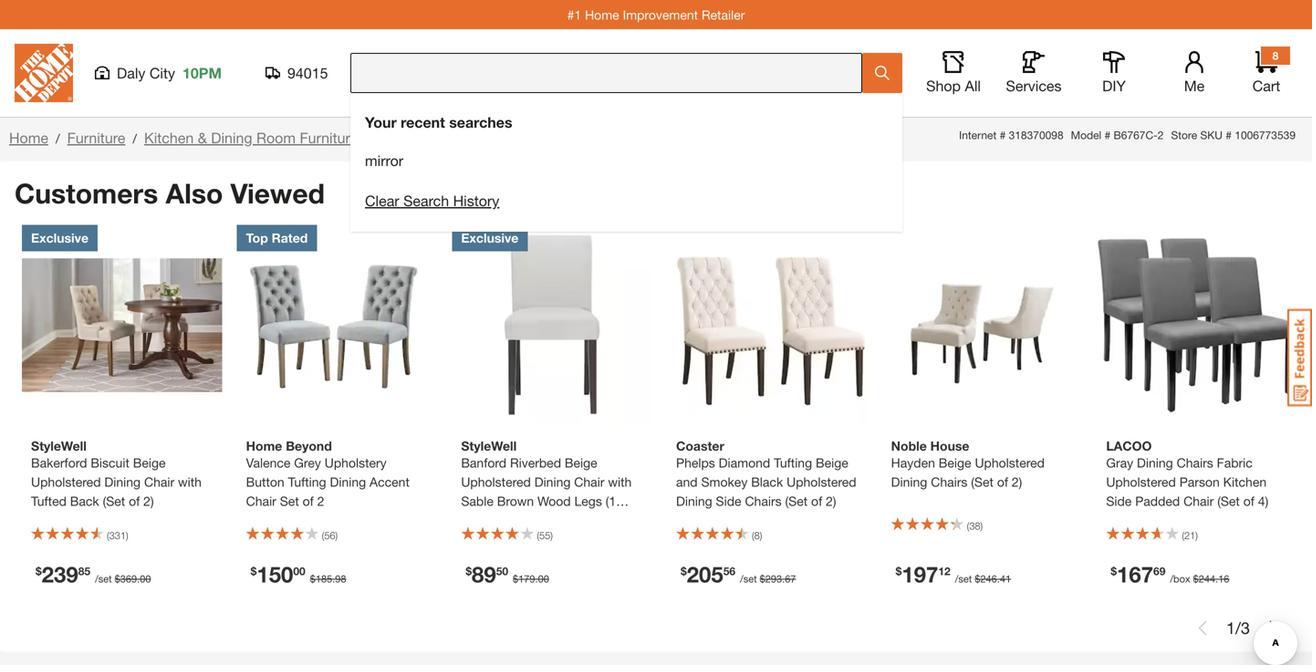 Task type: describe. For each thing, give the bounding box(es) containing it.
mirror link
[[351, 144, 903, 177]]

#1
[[567, 7, 582, 22]]

services button
[[1005, 51, 1063, 95]]

( 38 )
[[967, 520, 983, 532]]

$ left 50
[[466, 565, 472, 578]]

of inside coaster phelps diamond tufting beige and smokey black upholstered dining side chairs (set of 2)
[[812, 494, 823, 509]]

home for accent
[[246, 439, 282, 454]]

1 furniture from the left
[[67, 129, 125, 147]]

home / furniture / kitchen & dining room furniture
[[9, 129, 358, 147]]

banford riverbed beige upholstered dining chair with sable brown wood legs (1 piece) image
[[452, 225, 653, 426]]

dining chairs
[[377, 129, 464, 147]]

searches
[[449, 114, 513, 131]]

293
[[766, 573, 782, 585]]

1 # from the left
[[1000, 129, 1006, 141]]

beige for 239
[[133, 456, 166, 471]]

services
[[1006, 77, 1062, 94]]

brown
[[497, 494, 534, 509]]

0 vertical spatial 56
[[324, 530, 336, 542]]

94015 button
[[266, 64, 329, 82]]

/ for 1
[[1236, 619, 1241, 638]]

) for 150
[[336, 530, 338, 542]]

lacoo gray dining chairs fabric upholstered parson kitchen side padded chair (set of 4)
[[1107, 439, 1269, 509]]

banford
[[461, 456, 507, 471]]

$ down 'and'
[[681, 565, 687, 578]]

00 inside $ 89 50 $ 179 . 00
[[538, 573, 549, 585]]

upholstered inside coaster phelps diamond tufting beige and smokey black upholstered dining side chairs (set of 2)
[[787, 475, 857, 490]]

button
[[246, 475, 285, 490]]

with for 239
[[178, 475, 202, 490]]

$ left 85
[[36, 565, 42, 578]]

upholstered inside lacoo gray dining chairs fabric upholstered parson kitchen side padded chair (set of 4)
[[1107, 475, 1177, 490]]

daly city 10pm
[[117, 64, 222, 82]]

internet # 318370098 model # b6767c-2 store sku # 1006773539
[[960, 129, 1296, 141]]

$ left the 185
[[251, 565, 257, 578]]

50
[[496, 565, 509, 578]]

chairs inside coaster phelps diamond tufting beige and smokey black upholstered dining side chairs (set of 2)
[[745, 494, 782, 509]]

beyond
[[286, 439, 332, 454]]

369
[[120, 573, 137, 585]]

2) inside coaster phelps diamond tufting beige and smokey black upholstered dining side chairs (set of 2)
[[826, 494, 837, 509]]

What can we help you find today? search field
[[362, 54, 862, 92]]

chair inside lacoo gray dining chairs fabric upholstered parson kitchen side padded chair (set of 4)
[[1184, 494, 1214, 509]]

clear search history
[[365, 192, 500, 210]]

185
[[316, 573, 332, 585]]

/set for 239
[[95, 573, 112, 585]]

(set inside stylewell bakerford biscuit beige upholstered dining chair with tufted back (set of 2)
[[103, 494, 125, 509]]

239
[[42, 562, 78, 588]]

search
[[404, 192, 449, 210]]

$ 150 00 $ 185 . 98
[[251, 562, 346, 588]]

daly
[[117, 64, 146, 82]]

$ 239 85 /set $ 369 . 00
[[36, 562, 151, 588]]

sku
[[1201, 129, 1223, 141]]

padded
[[1136, 494, 1181, 509]]

0 vertical spatial kitchen
[[144, 129, 194, 147]]

( 56 )
[[322, 530, 338, 542]]

( 8 )
[[752, 530, 763, 542]]

) for 89
[[551, 530, 553, 542]]

upholstered for 89
[[461, 475, 531, 490]]

tufted
[[31, 494, 67, 509]]

) for 197
[[981, 520, 983, 532]]

noble
[[892, 439, 927, 454]]

store
[[1172, 129, 1198, 141]]

upholstered for 239
[[31, 475, 101, 490]]

mirror
[[365, 152, 404, 169]]

sable
[[461, 494, 494, 509]]

valence grey upholstery button tufting dining accent chair set of 2 image
[[237, 225, 438, 426]]

home for furniture
[[9, 129, 48, 147]]

38
[[970, 520, 981, 532]]

$ 89 50 $ 179 . 00
[[466, 562, 549, 588]]

customers
[[15, 177, 158, 210]]

2 furniture from the left
[[300, 129, 358, 147]]

back
[[70, 494, 99, 509]]

( for 150
[[322, 530, 324, 542]]

shop
[[927, 77, 961, 94]]

98
[[335, 573, 346, 585]]

/set for 197
[[956, 573, 972, 585]]

. inside $ 89 50 $ 179 . 00
[[535, 573, 538, 585]]

chair inside stylewell banford riverbed beige upholstered dining chair with sable brown wood legs (1 piece)
[[574, 475, 605, 490]]

$ right 50
[[513, 573, 519, 585]]

rated
[[272, 230, 308, 246]]

3
[[1241, 619, 1251, 638]]

cart 8
[[1253, 49, 1281, 94]]

b6767c-
[[1114, 129, 1158, 141]]

feedback link image
[[1288, 309, 1313, 407]]

205
[[687, 562, 724, 588]]

upholstery
[[325, 456, 387, 471]]

stylewell for 239
[[31, 439, 87, 454]]

top
[[246, 230, 268, 246]]

(set inside coaster phelps diamond tufting beige and smokey black upholstered dining side chairs (set of 2)
[[786, 494, 808, 509]]

12
[[939, 565, 951, 578]]

noble house hayden beige upholstered dining chairs (set of 2)
[[892, 439, 1045, 490]]

viewed
[[231, 177, 325, 210]]

89
[[472, 562, 496, 588]]

69
[[1154, 565, 1166, 578]]

bakerford biscuit beige upholstered dining chair with tufted back (set of 2) image
[[22, 225, 222, 426]]

( for 239
[[107, 530, 109, 542]]

diamond
[[719, 456, 771, 471]]

coaster
[[676, 439, 725, 454]]

riverbed
[[510, 456, 561, 471]]

244
[[1199, 573, 1216, 585]]

94015
[[288, 64, 328, 82]]

stylewell banford riverbed beige upholstered dining chair with sable brown wood legs (1 piece)
[[461, 439, 632, 528]]

diy
[[1103, 77, 1126, 94]]

me button
[[1166, 51, 1224, 95]]

2 # from the left
[[1105, 129, 1111, 141]]

dining chairs link
[[377, 129, 464, 147]]

diy button
[[1085, 51, 1144, 95]]

dining inside stylewell bakerford biscuit beige upholstered dining chair with tufted back (set of 2)
[[104, 475, 141, 490]]

197
[[902, 562, 939, 588]]

coaster phelps diamond tufting beige and smokey black upholstered dining side chairs (set of 2)
[[676, 439, 857, 509]]

$ left 69
[[1111, 565, 1117, 578]]

home beyond valence grey upholstery button tufting dining accent chair set of 2
[[246, 439, 410, 509]]

beige for 197
[[939, 456, 972, 471]]

$ 205 56 /set $ 293 . 67
[[681, 562, 796, 588]]

me
[[1185, 77, 1205, 94]]

) for 205
[[760, 530, 763, 542]]

1
[[1227, 619, 1236, 638]]

tufting inside home beyond valence grey upholstery button tufting dining accent chair set of 2
[[288, 475, 326, 490]]

2 horizontal spatial home
[[585, 7, 620, 22]]

gray dining chairs fabric upholstered parson kitchen side padded chair (set of 4) image
[[1098, 225, 1298, 426]]

chair inside stylewell bakerford biscuit beige upholstered dining chair with tufted back (set of 2)
[[144, 475, 174, 490]]

167
[[1117, 562, 1154, 588]]

legs
[[575, 494, 602, 509]]

with for 89
[[608, 475, 632, 490]]

gray
[[1107, 456, 1134, 471]]

phelps
[[676, 456, 715, 471]]

exclusive for 239
[[31, 230, 89, 246]]



Task type: vqa. For each thing, say whether or not it's contained in the screenshot.


Task type: locate. For each thing, give the bounding box(es) containing it.
0 horizontal spatial 2
[[317, 494, 325, 509]]

# right model
[[1105, 129, 1111, 141]]

internet
[[960, 129, 997, 141]]

lacoo
[[1107, 439, 1152, 454]]

chair
[[144, 475, 174, 490], [574, 475, 605, 490], [246, 494, 276, 509], [1184, 494, 1214, 509]]

dining down the lacoo
[[1137, 456, 1174, 471]]

00 left the 185
[[293, 565, 306, 578]]

( 55 )
[[537, 530, 553, 542]]

4)
[[1259, 494, 1269, 509]]

your recent searches
[[365, 114, 513, 131]]

of
[[998, 475, 1009, 490], [129, 494, 140, 509], [303, 494, 314, 509], [812, 494, 823, 509], [1244, 494, 1255, 509]]

stylewell up bakerford
[[31, 439, 87, 454]]

2
[[1158, 129, 1164, 141], [317, 494, 325, 509]]

1 beige from the left
[[133, 456, 166, 471]]

1 horizontal spatial #
[[1105, 129, 1111, 141]]

) for 167
[[1196, 530, 1198, 542]]

with inside stylewell bakerford biscuit beige upholstered dining chair with tufted back (set of 2)
[[178, 475, 202, 490]]

0 horizontal spatial 00
[[140, 573, 151, 585]]

0 horizontal spatial home
[[9, 129, 48, 147]]

/set right 85
[[95, 573, 112, 585]]

dining down the upholstery
[[330, 475, 366, 490]]

2 with from the left
[[608, 475, 632, 490]]

model
[[1071, 129, 1102, 141]]

cart
[[1253, 77, 1281, 94]]

retailer
[[702, 7, 745, 22]]

1 horizontal spatial home
[[246, 439, 282, 454]]

dining up wood
[[535, 475, 571, 490]]

( for 197
[[967, 520, 970, 532]]

stylewell bakerford biscuit beige upholstered dining chair with tufted back (set of 2)
[[31, 439, 202, 509]]

kitchen inside lacoo gray dining chairs fabric upholstered parson kitchen side padded chair (set of 4)
[[1224, 475, 1267, 490]]

2 right the set
[[317, 494, 325, 509]]

( up the 185
[[322, 530, 324, 542]]

$ right /box
[[1194, 573, 1199, 585]]

valence
[[246, 456, 291, 471]]

) up the 98
[[336, 530, 338, 542]]

upholstered down banford
[[461, 475, 531, 490]]

home inside home beyond valence grey upholstery button tufting dining accent chair set of 2
[[246, 439, 282, 454]]

fabric
[[1217, 456, 1253, 471]]

2 horizontal spatial /
[[1236, 619, 1241, 638]]

this is the first slide image
[[1196, 621, 1210, 636]]

(set inside noble house hayden beige upholstered dining chairs (set of 2)
[[972, 475, 994, 490]]

318370098
[[1009, 129, 1064, 141]]

1 vertical spatial tufting
[[288, 475, 326, 490]]

2) inside stylewell bakerford biscuit beige upholstered dining chair with tufted back (set of 2)
[[143, 494, 154, 509]]

. for 197
[[998, 573, 1000, 585]]

56
[[324, 530, 336, 542], [724, 565, 736, 578]]

. for 167
[[1216, 573, 1219, 585]]

/box
[[1171, 573, 1191, 585]]

1 horizontal spatial with
[[608, 475, 632, 490]]

1 horizontal spatial 2)
[[826, 494, 837, 509]]

# right internet
[[1000, 129, 1006, 141]]

home up valence
[[246, 439, 282, 454]]

2 horizontal spatial 2)
[[1012, 475, 1023, 490]]

67
[[785, 573, 796, 585]]

. right /box
[[1216, 573, 1219, 585]]

upholstered inside stylewell banford riverbed beige upholstered dining chair with sable brown wood legs (1 piece)
[[461, 475, 531, 490]]

1 horizontal spatial /
[[133, 131, 137, 146]]

1 vertical spatial 8
[[755, 530, 760, 542]]

) up 369
[[126, 530, 128, 542]]

00 right 369
[[140, 573, 151, 585]]

00 inside $ 150 00 $ 185 . 98
[[293, 565, 306, 578]]

hayden beige upholstered dining chairs (set of 2) image
[[882, 225, 1083, 426]]

side down the gray
[[1107, 494, 1132, 509]]

dining
[[211, 129, 252, 147], [377, 129, 418, 147], [1137, 456, 1174, 471], [104, 475, 141, 490], [330, 475, 366, 490], [535, 475, 571, 490], [892, 475, 928, 490], [676, 494, 713, 509]]

#1 home improvement retailer
[[567, 7, 745, 22]]

. down "( 56 )"
[[332, 573, 335, 585]]

2 exclusive from the left
[[461, 230, 519, 246]]

( up $ 205 56 /set $ 293 . 67 in the bottom right of the page
[[752, 530, 755, 542]]

/set left 293
[[740, 573, 757, 585]]

1 horizontal spatial 00
[[293, 565, 306, 578]]

2 inside home beyond valence grey upholstery button tufting dining accent chair set of 2
[[317, 494, 325, 509]]

beige inside stylewell banford riverbed beige upholstered dining chair with sable brown wood legs (1 piece)
[[565, 456, 598, 471]]

also
[[166, 177, 223, 210]]

/set right the 12
[[956, 573, 972, 585]]

beige up legs
[[565, 456, 598, 471]]

0 horizontal spatial exclusive
[[31, 230, 89, 246]]

1 horizontal spatial stylewell
[[461, 439, 517, 454]]

upholstered
[[975, 456, 1045, 471], [31, 475, 101, 490], [461, 475, 531, 490], [787, 475, 857, 490], [1107, 475, 1177, 490]]

2)
[[1012, 475, 1023, 490], [143, 494, 154, 509], [826, 494, 837, 509]]

beige left hayden
[[816, 456, 849, 471]]

. inside $ 205 56 /set $ 293 . 67
[[782, 573, 785, 585]]

(set
[[972, 475, 994, 490], [103, 494, 125, 509], [786, 494, 808, 509], [1218, 494, 1240, 509]]

( down wood
[[537, 530, 539, 542]]

dining up mirror
[[377, 129, 418, 147]]

dining down hayden
[[892, 475, 928, 490]]

side inside lacoo gray dining chairs fabric upholstered parson kitchen side padded chair (set of 4)
[[1107, 494, 1132, 509]]

4 beige from the left
[[939, 456, 972, 471]]

1 /set from the left
[[95, 573, 112, 585]]

customers also viewed
[[15, 177, 325, 210]]

chair inside home beyond valence grey upholstery button tufting dining accent chair set of 2
[[246, 494, 276, 509]]

smokey
[[702, 475, 748, 490]]

chairs inside noble house hayden beige upholstered dining chairs (set of 2)
[[931, 475, 968, 490]]

black
[[751, 475, 783, 490]]

. inside the $ 239 85 /set $ 369 . 00
[[137, 573, 140, 585]]

0 horizontal spatial tufting
[[288, 475, 326, 490]]

3 /set from the left
[[956, 573, 972, 585]]

stylewell
[[31, 439, 87, 454], [461, 439, 517, 454]]

. inside '$ 197 12 /set $ 246 . 41'
[[998, 573, 1000, 585]]

1 horizontal spatial furniture
[[300, 129, 358, 147]]

beige inside coaster phelps diamond tufting beige and smokey black upholstered dining side chairs (set of 2)
[[816, 456, 849, 471]]

the home depot logo image
[[15, 44, 73, 102]]

2 . from the left
[[332, 573, 335, 585]]

( for 167
[[1182, 530, 1185, 542]]

dining inside stylewell banford riverbed beige upholstered dining chair with sable brown wood legs (1 piece)
[[535, 475, 571, 490]]

(1
[[606, 494, 616, 509]]

2 horizontal spatial /set
[[956, 573, 972, 585]]

1 vertical spatial kitchen
[[1224, 475, 1267, 490]]

side down smokey
[[716, 494, 742, 509]]

21
[[1185, 530, 1196, 542]]

. right 50
[[535, 573, 538, 585]]

( up '$ 167 69 /box $ 244 . 16'
[[1182, 530, 1185, 542]]

furniture right room at left top
[[300, 129, 358, 147]]

with
[[178, 475, 202, 490], [608, 475, 632, 490]]

0 horizontal spatial side
[[716, 494, 742, 509]]

beige inside noble house hayden beige upholstered dining chairs (set of 2)
[[939, 456, 972, 471]]

upholstered inside stylewell bakerford biscuit beige upholstered dining chair with tufted back (set of 2)
[[31, 475, 101, 490]]

0 horizontal spatial #
[[1000, 129, 1006, 141]]

. for 205
[[782, 573, 785, 585]]

0 horizontal spatial 8
[[755, 530, 760, 542]]

8 up cart
[[1273, 49, 1279, 62]]

0 vertical spatial tufting
[[774, 456, 813, 471]]

0 horizontal spatial stylewell
[[31, 439, 87, 454]]

furniture up customers on the left of the page
[[67, 129, 125, 147]]

1 horizontal spatial exclusive
[[461, 230, 519, 246]]

41
[[1000, 573, 1012, 585]]

. inside '$ 167 69 /box $ 244 . 16'
[[1216, 573, 1219, 585]]

tufting inside coaster phelps diamond tufting beige and smokey black upholstered dining side chairs (set of 2)
[[774, 456, 813, 471]]

phelps diamond tufting beige and smokey black upholstered dining side chairs (set of 2) image
[[667, 225, 868, 426]]

) up the 246
[[981, 520, 983, 532]]

. inside $ 150 00 $ 185 . 98
[[332, 573, 335, 585]]

( 331 )
[[107, 530, 128, 542]]

/set inside '$ 197 12 /set $ 246 . 41'
[[956, 573, 972, 585]]

0 vertical spatial home
[[585, 7, 620, 22]]

dining inside coaster phelps diamond tufting beige and smokey black upholstered dining side chairs (set of 2)
[[676, 494, 713, 509]]

$ left 67
[[760, 573, 766, 585]]

with up (1 on the left of the page
[[608, 475, 632, 490]]

beige
[[133, 456, 166, 471], [565, 456, 598, 471], [816, 456, 849, 471], [939, 456, 972, 471]]

8 inside cart 8
[[1273, 49, 1279, 62]]

/set inside the $ 239 85 /set $ 369 . 00
[[95, 573, 112, 585]]

tufting up black on the bottom of page
[[774, 456, 813, 471]]

$ right 85
[[115, 573, 120, 585]]

beige for 89
[[565, 456, 598, 471]]

1 stylewell from the left
[[31, 439, 87, 454]]

exclusive down customers on the left of the page
[[31, 230, 89, 246]]

chairs inside lacoo gray dining chairs fabric upholstered parson kitchen side padded chair (set of 4)
[[1177, 456, 1214, 471]]

home down 'the home depot logo'
[[9, 129, 48, 147]]

2 /set from the left
[[740, 573, 757, 585]]

) down wood
[[551, 530, 553, 542]]

kitchen down the fabric
[[1224, 475, 1267, 490]]

1 horizontal spatial 56
[[724, 565, 736, 578]]

56 left 293
[[724, 565, 736, 578]]

) for 239
[[126, 530, 128, 542]]

( up the $ 239 85 /set $ 369 . 00
[[107, 530, 109, 542]]

1 horizontal spatial side
[[1107, 494, 1132, 509]]

exclusive for 89
[[461, 230, 519, 246]]

upholstered right black on the bottom of page
[[787, 475, 857, 490]]

/set inside $ 205 56 /set $ 293 . 67
[[740, 573, 757, 585]]

all
[[965, 77, 981, 94]]

upholstered inside noble house hayden beige upholstered dining chairs (set of 2)
[[975, 456, 1045, 471]]

upholstered down bakerford
[[31, 475, 101, 490]]

top rated
[[246, 230, 308, 246]]

1 with from the left
[[178, 475, 202, 490]]

. for 239
[[137, 573, 140, 585]]

recent
[[401, 114, 445, 131]]

home right #1
[[585, 7, 620, 22]]

1 vertical spatial home
[[9, 129, 48, 147]]

1 horizontal spatial 8
[[1273, 49, 1279, 62]]

city
[[150, 64, 175, 82]]

beige inside stylewell bakerford biscuit beige upholstered dining chair with tufted back (set of 2)
[[133, 456, 166, 471]]

0 horizontal spatial 56
[[324, 530, 336, 542]]

( for 89
[[537, 530, 539, 542]]

$ left the 12
[[896, 565, 902, 578]]

85
[[78, 565, 90, 578]]

00 inside the $ 239 85 /set $ 369 . 00
[[140, 573, 151, 585]]

5 . from the left
[[998, 573, 1000, 585]]

. right the 12
[[998, 573, 1000, 585]]

0 horizontal spatial kitchen
[[144, 129, 194, 147]]

8 for cart
[[1273, 49, 1279, 62]]

of inside home beyond valence grey upholstery button tufting dining accent chair set of 2
[[303, 494, 314, 509]]

room
[[257, 129, 296, 147]]

# right sku at the right top of the page
[[1226, 129, 1232, 141]]

upholstered for 197
[[975, 456, 1045, 471]]

next slide image
[[1267, 621, 1282, 636]]

331
[[109, 530, 126, 542]]

.
[[137, 573, 140, 585], [332, 573, 335, 585], [535, 573, 538, 585], [782, 573, 785, 585], [998, 573, 1000, 585], [1216, 573, 1219, 585]]

&
[[198, 129, 207, 147]]

1 vertical spatial 2
[[317, 494, 325, 509]]

furniture link
[[67, 129, 125, 147]]

2 left store on the right of page
[[1158, 129, 1164, 141]]

parson
[[1180, 475, 1220, 490]]

0 horizontal spatial /set
[[95, 573, 112, 585]]

8 up $ 205 56 /set $ 293 . 67 in the bottom right of the page
[[755, 530, 760, 542]]

shop all button
[[925, 51, 983, 95]]

home
[[585, 7, 620, 22], [9, 129, 48, 147], [246, 439, 282, 454]]

history
[[453, 192, 500, 210]]

dining inside noble house hayden beige upholstered dining chairs (set of 2)
[[892, 475, 928, 490]]

56 inside $ 205 56 /set $ 293 . 67
[[724, 565, 736, 578]]

) up $ 205 56 /set $ 293 . 67 in the bottom right of the page
[[760, 530, 763, 542]]

/ right home link
[[56, 131, 60, 146]]

stylewell inside stylewell bakerford biscuit beige upholstered dining chair with tufted back (set of 2)
[[31, 439, 87, 454]]

stylewell up banford
[[461, 439, 517, 454]]

179
[[519, 573, 535, 585]]

1 horizontal spatial 2
[[1158, 129, 1164, 141]]

with left button
[[178, 475, 202, 490]]

8 for (
[[755, 530, 760, 542]]

kitchen left '&'
[[144, 129, 194, 147]]

0 horizontal spatial 2)
[[143, 494, 154, 509]]

4 . from the left
[[782, 573, 785, 585]]

/set
[[95, 573, 112, 585], [740, 573, 757, 585], [956, 573, 972, 585]]

improvement
[[623, 7, 698, 22]]

beige right biscuit
[[133, 456, 166, 471]]

2 stylewell from the left
[[461, 439, 517, 454]]

. right 85
[[137, 573, 140, 585]]

your
[[365, 114, 397, 131]]

/ for home
[[56, 131, 60, 146]]

00
[[293, 565, 306, 578], [140, 573, 151, 585], [538, 573, 549, 585]]

of inside stylewell bakerford biscuit beige upholstered dining chair with tufted back (set of 2)
[[129, 494, 140, 509]]

0 horizontal spatial with
[[178, 475, 202, 490]]

/
[[56, 131, 60, 146], [133, 131, 137, 146], [1236, 619, 1241, 638]]

of inside noble house hayden beige upholstered dining chairs (set of 2)
[[998, 475, 1009, 490]]

0 horizontal spatial /
[[56, 131, 60, 146]]

0 horizontal spatial furniture
[[67, 129, 125, 147]]

tufting down grey
[[288, 475, 326, 490]]

2) inside noble house hayden beige upholstered dining chairs (set of 2)
[[1012, 475, 1023, 490]]

1 . from the left
[[137, 573, 140, 585]]

( for 205
[[752, 530, 755, 542]]

6 . from the left
[[1216, 573, 1219, 585]]

of inside lacoo gray dining chairs fabric upholstered parson kitchen side padded chair (set of 4)
[[1244, 494, 1255, 509]]

55
[[539, 530, 551, 542]]

2 vertical spatial home
[[246, 439, 282, 454]]

dining down biscuit
[[104, 475, 141, 490]]

dining inside home beyond valence grey upholstery button tufting dining accent chair set of 2
[[330, 475, 366, 490]]

$ left the 98
[[310, 573, 316, 585]]

1 exclusive from the left
[[31, 230, 89, 246]]

2 beige from the left
[[565, 456, 598, 471]]

( up '$ 197 12 /set $ 246 . 41'
[[967, 520, 970, 532]]

(set inside lacoo gray dining chairs fabric upholstered parson kitchen side padded chair (set of 4)
[[1218, 494, 1240, 509]]

0 vertical spatial 8
[[1273, 49, 1279, 62]]

grey
[[294, 456, 321, 471]]

2 side from the left
[[1107, 494, 1132, 509]]

house
[[931, 439, 970, 454]]

upholstered up ( 38 )
[[975, 456, 1045, 471]]

)
[[981, 520, 983, 532], [126, 530, 128, 542], [336, 530, 338, 542], [551, 530, 553, 542], [760, 530, 763, 542], [1196, 530, 1198, 542]]

dining down 'and'
[[676, 494, 713, 509]]

upholstered up padded
[[1107, 475, 1177, 490]]

) up '$ 167 69 /box $ 244 . 16'
[[1196, 530, 1198, 542]]

1 horizontal spatial /set
[[740, 573, 757, 585]]

00 right the 179
[[538, 573, 549, 585]]

2 horizontal spatial 00
[[538, 573, 549, 585]]

clear
[[365, 192, 399, 210]]

/set for 205
[[740, 573, 757, 585]]

56 up the 185
[[324, 530, 336, 542]]

/ right the this is the first slide icon
[[1236, 619, 1241, 638]]

150
[[257, 562, 293, 588]]

with inside stylewell banford riverbed beige upholstered dining chair with sable brown wood legs (1 piece)
[[608, 475, 632, 490]]

/ right furniture link
[[133, 131, 137, 146]]

exclusive down the history
[[461, 230, 519, 246]]

stylewell inside stylewell banford riverbed beige upholstered dining chair with sable brown wood legs (1 piece)
[[461, 439, 517, 454]]

dining inside lacoo gray dining chairs fabric upholstered parson kitchen side padded chair (set of 4)
[[1137, 456, 1174, 471]]

0 vertical spatial 2
[[1158, 129, 1164, 141]]

3 # from the left
[[1226, 129, 1232, 141]]

1 horizontal spatial tufting
[[774, 456, 813, 471]]

side inside coaster phelps diamond tufting beige and smokey black upholstered dining side chairs (set of 2)
[[716, 494, 742, 509]]

dining right '&'
[[211, 129, 252, 147]]

2 horizontal spatial #
[[1226, 129, 1232, 141]]

. right 205
[[782, 573, 785, 585]]

1 vertical spatial 56
[[724, 565, 736, 578]]

wood
[[538, 494, 571, 509]]

$ left 41
[[975, 573, 981, 585]]

3 beige from the left
[[816, 456, 849, 471]]

bakerford
[[31, 456, 87, 471]]

3 . from the left
[[535, 573, 538, 585]]

chairs
[[422, 129, 464, 147], [1177, 456, 1214, 471], [931, 475, 968, 490], [745, 494, 782, 509]]

1 side from the left
[[716, 494, 742, 509]]

( 21 )
[[1182, 530, 1198, 542]]

set
[[280, 494, 299, 509]]

1006773539
[[1235, 129, 1296, 141]]

accent
[[370, 475, 410, 490]]

beige down house
[[939, 456, 972, 471]]

1 horizontal spatial kitchen
[[1224, 475, 1267, 490]]

stylewell for 89
[[461, 439, 517, 454]]



